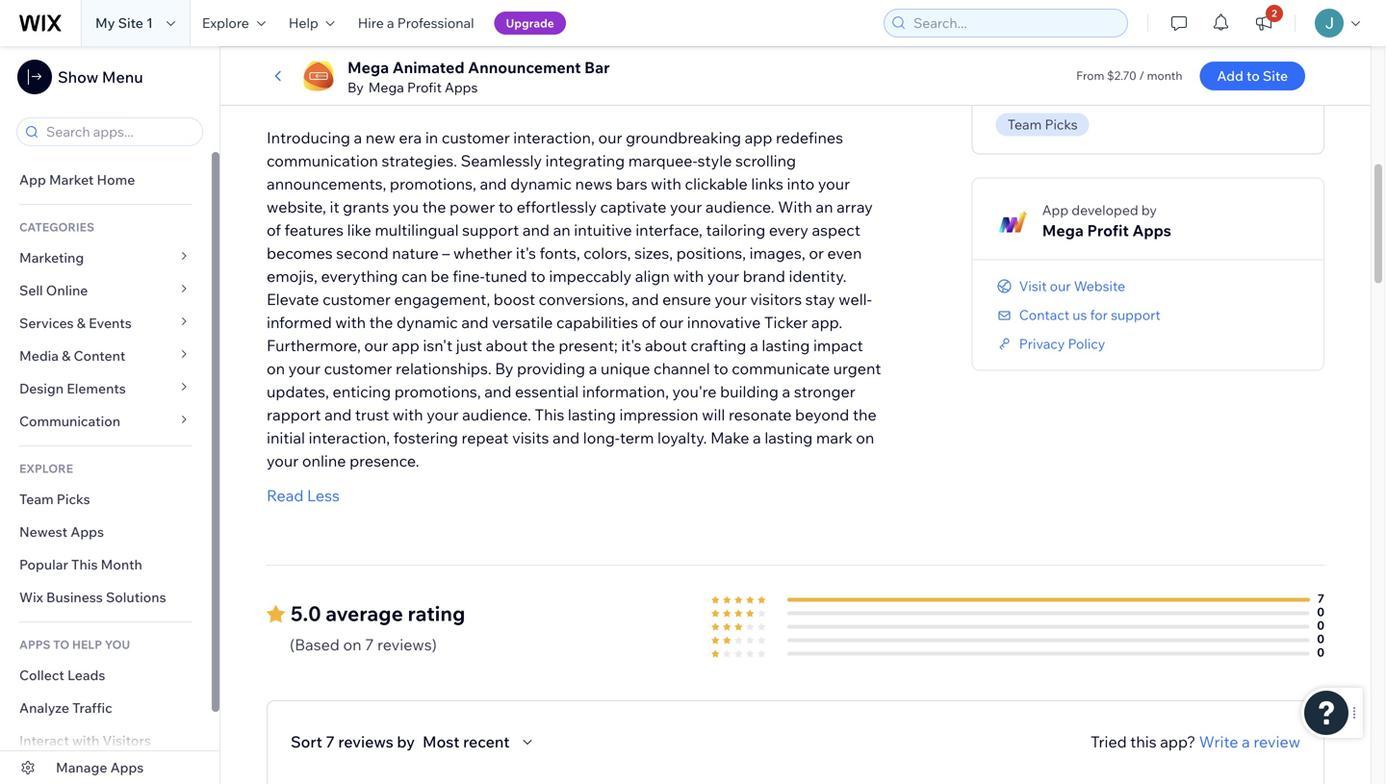Task type: describe. For each thing, give the bounding box(es) containing it.
less
[[307, 487, 340, 506]]

your up innovative
[[715, 290, 747, 309]]

support inside "introducing a new era in customer interaction, our groundbreaking app redefines communication strategies. seamlessly integrating marquee-style scrolling announcements, promotions, and dynamic news bars with clickable links into your website, it grants you the power to effortlessly captivate your audience. with an array of features like multilingual support and an intuitive interface, tailoring every aspect becomes second nature – whether it's fonts, colors, sizes, positions, images, or even emojis, everything can be fine-tuned to impeccably align with your brand identity. elevate customer engagement, boost conversions, and ensure your visitors stay well- informed with the dynamic and versatile capabilities of our innovative ticker app. furthermore, our app isn't just about the present; it's about crafting a lasting impact on your customer relationships. by providing a unique channel to communicate urgent updates, enticing promotions, and essential information, you're building a stronger rapport and trust with your audience. this lasting impression will resonate beyond the initial interaction, fostering repeat visits and long-term loyalty. make a lasting mark on your online presence."
[[462, 221, 519, 240]]

hire a professional link
[[346, 0, 486, 46]]

interact with visitors link
[[0, 725, 212, 758]]

help
[[289, 14, 318, 31]]

and up setup:
[[382, 38, 409, 57]]

1 horizontal spatial 7
[[365, 636, 374, 655]]

on down average
[[343, 636, 362, 655]]

1 vertical spatial audience.
[[462, 406, 531, 425]]

the up providing
[[532, 336, 555, 356]]

your inside you can translate all app content displayed on your site into any language.
[[996, 56, 1024, 72]]

1 vertical spatial app
[[745, 128, 773, 148]]

you
[[996, 38, 1020, 55]]

media
[[19, 348, 59, 364]]

highlight
[[492, 38, 559, 57]]

engagement,
[[394, 290, 490, 309]]

apps inside mega animated announcement bar by mega profit apps
[[445, 79, 478, 96]]

market
[[49, 171, 94, 188]]

app for app market home
[[19, 171, 46, 188]]

our up integrating
[[598, 128, 623, 148]]

0 vertical spatial visitors
[[730, 38, 782, 57]]

capabilities
[[557, 313, 638, 332]]

and down promotions and news bars: highlight special offers and keep visitors informed.
[[543, 69, 571, 88]]

and up repeat
[[485, 383, 512, 402]]

with up "fostering"
[[393, 406, 423, 425]]

align
[[635, 267, 670, 286]]

to
[[53, 638, 70, 652]]

promotions and news bars: highlight special offers and keep visitors informed.
[[296, 38, 854, 57]]

impression
[[620, 406, 699, 425]]

captivate
[[600, 198, 667, 217]]

can inside you can translate all app content displayed on your site into any language.
[[1023, 38, 1045, 55]]

2 about from the left
[[645, 336, 687, 356]]

communication
[[19, 413, 123, 430]]

2 vertical spatial lasting
[[765, 429, 813, 448]]

with inside "sidebar" element
[[72, 733, 99, 750]]

write a review button
[[1200, 731, 1301, 754]]

beyond
[[795, 406, 850, 425]]

0 horizontal spatial 7
[[326, 733, 335, 752]]

1 about from the left
[[486, 336, 528, 356]]

site
[[1028, 56, 1050, 72]]

special
[[562, 38, 612, 57]]

this inside popular this month link
[[71, 557, 98, 573]]

picks inside "sidebar" element
[[57, 491, 90, 508]]

profit inside mega animated announcement bar by mega profit apps
[[407, 79, 442, 96]]

read less button
[[267, 485, 340, 508]]

a down communicate
[[782, 383, 791, 402]]

team inside "sidebar" element
[[19, 491, 54, 508]]

average
[[326, 602, 403, 627]]

developed by mega profit apps image
[[996, 205, 1031, 240]]

1 vertical spatial lasting
[[568, 406, 616, 425]]

even
[[828, 244, 862, 263]]

profit inside app developed by mega profit apps
[[1088, 221, 1129, 240]]

& for media
[[62, 348, 71, 364]]

your up "fostering"
[[427, 406, 459, 425]]

on up updates,
[[267, 359, 285, 379]]

your up array
[[818, 175, 850, 194]]

colors,
[[584, 244, 631, 263]]

rapport
[[267, 406, 321, 425]]

everything
[[321, 267, 398, 286]]

visitors
[[102, 733, 151, 750]]

1 vertical spatial mega
[[369, 79, 404, 96]]

0 vertical spatial customer
[[442, 128, 510, 148]]

and down effortlessly
[[523, 221, 550, 240]]

–
[[442, 244, 450, 263]]

new
[[366, 128, 396, 148]]

ticker
[[765, 313, 808, 332]]

your up the interface,
[[670, 198, 702, 217]]

elements
[[67, 380, 126, 397]]

this inside "introducing a new era in customer interaction, our groundbreaking app redefines communication strategies. seamlessly integrating marquee-style scrolling announcements, promotions, and dynamic news bars with clickable links into your website, it grants you the power to effortlessly captivate your audience. with an array of features like multilingual support and an intuitive interface, tailoring every aspect becomes second nature – whether it's fonts, colors, sizes, positions, images, or even emojis, everything can be fine-tuned to impeccably align with your brand identity. elevate customer engagement, boost conversions, and ensure your visitors stay well- informed with the dynamic and versatile capabilities of our innovative ticker app. furthermore, our app isn't just about the present; it's about crafting a lasting impact on your customer relationships. by providing a unique channel to communicate urgent updates, enticing promotions, and essential information, you're building a stronger rapport and trust with your audience. this lasting impression will resonate beyond the initial interaction, fostering repeat visits and long-term loyalty. make a lasting mark on your online presence."
[[535, 406, 565, 425]]

contact us for support
[[1020, 307, 1161, 324]]

design
[[19, 380, 64, 397]]

events
[[89, 315, 132, 332]]

collect leads
[[19, 667, 105, 684]]

the down everything
[[369, 313, 393, 332]]

by inside app developed by mega profit apps
[[1142, 202, 1157, 219]]

services & events
[[19, 315, 132, 332]]

sell online link
[[0, 274, 212, 307]]

grants
[[343, 198, 389, 217]]

help button
[[277, 0, 346, 46]]

0 vertical spatial mega
[[348, 58, 389, 77]]

bars
[[616, 175, 648, 194]]

integration
[[644, 69, 723, 88]]

1 vertical spatial dynamic
[[397, 313, 458, 332]]

website
[[1074, 278, 1126, 295]]

a up communicate
[[750, 336, 759, 356]]

content
[[1151, 38, 1200, 55]]

our right visit
[[1050, 278, 1071, 295]]

0 horizontal spatial into
[[727, 69, 754, 88]]

emojis,
[[267, 267, 318, 286]]

0 horizontal spatial it's
[[516, 244, 536, 263]]

term
[[620, 429, 654, 448]]

media & content
[[19, 348, 125, 364]]

multilingual
[[375, 221, 459, 240]]

wix
[[19, 589, 43, 606]]

informed
[[267, 313, 332, 332]]

your down the initial
[[267, 452, 299, 471]]

0 horizontal spatial by
[[397, 733, 415, 752]]

isn't
[[423, 336, 453, 356]]

mega inside app developed by mega profit apps
[[1043, 221, 1084, 240]]

app for app developed by mega profit apps
[[1043, 202, 1069, 219]]

visit our website link
[[996, 278, 1126, 295]]

to right power
[[499, 198, 513, 217]]

a right write
[[1242, 733, 1251, 752]]

impeccably
[[549, 267, 632, 286]]

offers
[[616, 38, 658, 57]]

and left long- in the left bottom of the page
[[553, 429, 580, 448]]

2 horizontal spatial 7
[[1318, 592, 1325, 606]]

1 vertical spatial team picks link
[[0, 483, 212, 516]]

you
[[105, 638, 130, 652]]

resonate
[[729, 406, 792, 425]]

a down resonate
[[753, 429, 761, 448]]

1 horizontal spatial interaction,
[[514, 128, 595, 148]]

most recent button
[[423, 731, 539, 754]]

us
[[1073, 307, 1088, 324]]

visitors inside "introducing a new era in customer interaction, our groundbreaking app redefines communication strategies. seamlessly integrating marquee-style scrolling announcements, promotions, and dynamic news bars with clickable links into your website, it grants you the power to effortlessly captivate your audience. with an array of features like multilingual support and an intuitive interface, tailoring every aspect becomes second nature – whether it's fonts, colors, sizes, positions, images, or even emojis, everything can be fine-tuned to impeccably align with your brand identity. elevate customer engagement, boost conversions, and ensure your visitors stay well- informed with the dynamic and versatile capabilities of our innovative ticker app. furthermore, our app isn't just about the present; it's about crafting a lasting impact on your customer relationships. by providing a unique channel to communicate urgent updates, enticing promotions, and essential information, you're building a stronger rapport and trust with your audience. this lasting impression will resonate beyond the initial interaction, fostering repeat visits and long-term loyalty. make a lasting mark on your online presence."
[[751, 290, 802, 309]]

links
[[751, 175, 784, 194]]

clickable
[[685, 175, 748, 194]]

your down the positions,
[[708, 267, 740, 286]]

redefines
[[776, 128, 844, 148]]

scrolling
[[736, 151, 796, 171]]

elevate
[[267, 290, 319, 309]]

like
[[347, 221, 371, 240]]

developed
[[1072, 202, 1139, 219]]

sort 7 reviews by
[[291, 733, 415, 752]]

1
[[146, 14, 153, 31]]

app developed by mega profit apps
[[1043, 202, 1172, 240]]

1 vertical spatial promotions,
[[395, 383, 481, 402]]

analyze traffic link
[[0, 692, 212, 725]]

every
[[769, 221, 809, 240]]

Search... field
[[908, 10, 1122, 37]]

versatile
[[492, 313, 553, 332]]

manage apps link
[[0, 752, 220, 785]]

animated
[[393, 58, 465, 77]]

on inside you can translate all app content displayed on your site into any language.
[[1266, 38, 1282, 55]]

conversions,
[[539, 290, 629, 309]]

content
[[74, 348, 125, 364]]

into inside "introducing a new era in customer interaction, our groundbreaking app redefines communication strategies. seamlessly integrating marquee-style scrolling announcements, promotions, and dynamic news bars with clickable links into your website, it grants you the power to effortlessly captivate your audience. with an array of features like multilingual support and an intuitive interface, tailoring every aspect becomes second nature – whether it's fonts, colors, sizes, positions, images, or even emojis, everything can be fine-tuned to impeccably align with your brand identity. elevate customer engagement, boost conversions, and ensure your visitors stay well- informed with the dynamic and versatile capabilities of our innovative ticker app. furthermore, our app isn't just about the present; it's about crafting a lasting impact on your customer relationships. by providing a unique channel to communicate urgent updates, enticing promotions, and essential information, you're building a stronger rapport and trust with your audience. this lasting impression will resonate beyond the initial interaction, fostering repeat visits and long-term loyalty. make a lasting mark on your online presence."
[[787, 175, 815, 194]]

0 vertical spatial site
[[118, 14, 143, 31]]

solutions
[[106, 589, 166, 606]]

team picks
[[19, 491, 90, 508]]

news inside "introducing a new era in customer interaction, our groundbreaking app redefines communication strategies. seamlessly integrating marquee-style scrolling announcements, promotions, and dynamic news bars with clickable links into your website, it grants you the power to effortlessly captivate your audience. with an array of features like multilingual support and an intuitive interface, tailoring every aspect becomes second nature – whether it's fonts, colors, sizes, positions, images, or even emojis, everything can be fine-tuned to impeccably align with your brand identity. elevate customer engagement, boost conversions, and ensure your visitors stay well- informed with the dynamic and versatile capabilities of our innovative ticker app. furthermore, our app isn't just about the present; it's about crafting a lasting impact on your customer relationships. by providing a unique channel to communicate urgent updates, enticing promotions, and essential information, you're building a stronger rapport and trust with your audience. this lasting impression will resonate beyond the initial interaction, fostering repeat visits and long-term loyalty. make a lasting mark on your online presence."
[[575, 175, 613, 194]]

translate
[[1048, 38, 1104, 55]]

language.
[[1106, 56, 1167, 72]]

from
[[1077, 68, 1105, 83]]

or
[[809, 244, 824, 263]]

a down present;
[[589, 359, 597, 379]]

boost
[[494, 290, 535, 309]]

and up integration
[[661, 38, 688, 57]]

sell online
[[19, 282, 88, 299]]

well-
[[839, 290, 872, 309]]

write
[[1200, 733, 1239, 752]]

0 horizontal spatial an
[[553, 221, 571, 240]]



Task type: vqa. For each thing, say whether or not it's contained in the screenshot.
/
yes



Task type: locate. For each thing, give the bounding box(es) containing it.
1 vertical spatial customer
[[323, 290, 391, 309]]

introducing
[[267, 128, 350, 148]]

month
[[1148, 68, 1183, 83]]

nature
[[392, 244, 439, 263]]

1 vertical spatial app
[[1043, 202, 1069, 219]]

in
[[1058, 90, 1070, 107], [425, 128, 438, 148]]

support up whether on the left top
[[462, 221, 519, 240]]

promotions, down relationships.
[[395, 383, 481, 402]]

0 vertical spatial &
[[77, 315, 86, 332]]

into down keep
[[727, 69, 754, 88]]

tailoring
[[706, 221, 766, 240]]

profit
[[407, 79, 442, 96], [1088, 221, 1129, 240]]

popular
[[19, 557, 68, 573]]

features
[[285, 221, 344, 240]]

mega down developed
[[1043, 221, 1084, 240]]

in right era at the left top
[[425, 128, 438, 148]]

business
[[46, 589, 103, 606]]

0 horizontal spatial in
[[425, 128, 438, 148]]

2 horizontal spatial app
[[1124, 38, 1148, 55]]

1 horizontal spatial app
[[745, 128, 773, 148]]

mega down the "promotions"
[[348, 58, 389, 77]]

by inside mega animated announcement bar by mega profit apps
[[348, 79, 364, 96]]

profit down animated
[[407, 79, 442, 96]]

your down you
[[996, 56, 1024, 72]]

2 horizontal spatial into
[[1053, 56, 1077, 72]]

reviews)
[[378, 636, 437, 655]]

furthermore,
[[267, 336, 361, 356]]

apps
[[19, 638, 51, 652]]

a
[[387, 14, 394, 31], [354, 128, 362, 148], [750, 336, 759, 356], [589, 359, 597, 379], [782, 383, 791, 402], [753, 429, 761, 448], [1242, 733, 1251, 752]]

an up fonts,
[[553, 221, 571, 240]]

the
[[422, 198, 446, 217], [369, 313, 393, 332], [532, 336, 555, 356], [853, 406, 877, 425]]

on right mark
[[856, 429, 875, 448]]

the right the you
[[422, 198, 446, 217]]

with up ensure
[[674, 267, 704, 286]]

2 0 from the top
[[1318, 619, 1325, 633]]

news up animated
[[413, 38, 450, 57]]

visitors right keep
[[730, 38, 782, 57]]

menu
[[102, 67, 143, 87]]

7
[[1318, 592, 1325, 606], [365, 636, 374, 655], [326, 733, 335, 752]]

media & content link
[[0, 340, 212, 373]]

audience. up tailoring on the right top
[[706, 198, 775, 217]]

0 vertical spatial lasting
[[762, 336, 810, 356]]

1 horizontal spatial app
[[1043, 202, 1069, 219]]

sidebar element
[[0, 46, 221, 785]]

to inside button
[[1247, 67, 1260, 84]]

support right for
[[1111, 307, 1161, 324]]

will
[[702, 406, 725, 425]]

picks
[[1045, 116, 1078, 133], [57, 491, 90, 508]]

communicate
[[732, 359, 830, 379]]

1 horizontal spatial news
[[575, 175, 613, 194]]

0 vertical spatial it's
[[516, 244, 536, 263]]

announcements,
[[267, 175, 386, 194]]

providing
[[517, 359, 586, 379]]

1 vertical spatial news
[[575, 175, 613, 194]]

0 horizontal spatial dynamic
[[397, 313, 458, 332]]

to down crafting
[[714, 359, 729, 379]]

0 vertical spatial by
[[1142, 202, 1157, 219]]

enticing
[[333, 383, 391, 402]]

0 vertical spatial this
[[535, 406, 565, 425]]

mark
[[817, 429, 853, 448]]

0 horizontal spatial audience.
[[462, 406, 531, 425]]

review
[[1254, 733, 1301, 752]]

initial
[[267, 429, 305, 448]]

0 vertical spatial interaction,
[[514, 128, 595, 148]]

2 vertical spatial app
[[392, 336, 420, 356]]

on down 2
[[1266, 38, 1282, 55]]

(based
[[290, 636, 340, 655]]

0 horizontal spatial interaction,
[[309, 429, 390, 448]]

0 vertical spatial profit
[[407, 79, 442, 96]]

marketing link
[[0, 242, 212, 274]]

our up enticing
[[364, 336, 389, 356]]

1 vertical spatial visitors
[[751, 290, 802, 309]]

2 vertical spatial mega
[[1043, 221, 1084, 240]]

1 horizontal spatial into
[[787, 175, 815, 194]]

of down 'website,'
[[267, 221, 281, 240]]

0 vertical spatial can
[[1023, 38, 1045, 55]]

in inside "introducing a new era in customer interaction, our groundbreaking app redefines communication strategies. seamlessly integrating marquee-style scrolling announcements, promotions, and dynamic news bars with clickable links into your website, it grants you the power to effortlessly captivate your audience. with an array of features like multilingual support and an intuitive interface, tailoring every aspect becomes second nature – whether it's fonts, colors, sizes, positions, images, or even emojis, everything can be fine-tuned to impeccably align with your brand identity. elevate customer engagement, boost conversions, and ensure your visitors stay well- informed with the dynamic and versatile capabilities of our innovative ticker app. furthermore, our app isn't just about the present; it's about crafting a lasting impact on your customer relationships. by providing a unique channel to communicate urgent updates, enticing promotions, and essential information, you're building a stronger rapport and trust with your audience. this lasting impression will resonate beyond the initial interaction, fostering repeat visits and long-term loyalty. make a lasting mark on your online presence."
[[425, 128, 438, 148]]

audience. up repeat
[[462, 406, 531, 425]]

site left 1
[[118, 14, 143, 31]]

apps inside app developed by mega profit apps
[[1133, 221, 1172, 240]]

it's up unique
[[621, 336, 642, 356]]

1 horizontal spatial team
[[1008, 116, 1042, 133]]

mega animated announcement bar logo image
[[301, 59, 336, 93]]

0 horizontal spatial team
[[19, 491, 54, 508]]

site inside button
[[1263, 67, 1289, 84]]

by left most
[[397, 733, 415, 752]]

app left market
[[19, 171, 46, 188]]

picks down featured
[[1045, 116, 1078, 133]]

this up wix business solutions
[[71, 557, 98, 573]]

in inside featured in team picks
[[1058, 90, 1070, 107]]

1 vertical spatial of
[[642, 313, 656, 332]]

1 horizontal spatial this
[[535, 406, 565, 425]]

visitors
[[730, 38, 782, 57], [751, 290, 802, 309]]

innovative
[[687, 313, 761, 332]]

by inside "introducing a new era in customer interaction, our groundbreaking app redefines communication strategies. seamlessly integrating marquee-style scrolling announcements, promotions, and dynamic news bars with clickable links into your website, it grants you the power to effortlessly captivate your audience. with an array of features like multilingual support and an intuitive interface, tailoring every aspect becomes second nature – whether it's fonts, colors, sizes, positions, images, or even emojis, everything can be fine-tuned to impeccably align with your brand identity. elevate customer engagement, boost conversions, and ensure your visitors stay well- informed with the dynamic and versatile capabilities of our innovative ticker app. furthermore, our app isn't just about the present; it's about crafting a lasting impact on your customer relationships. by providing a unique channel to communicate urgent updates, enticing promotions, and essential information, you're building a stronger rapport and trust with your audience. this lasting impression will resonate beyond the initial interaction, fostering repeat visits and long-term loyalty. make a lasting mark on your online presence."
[[495, 359, 514, 379]]

1 horizontal spatial about
[[645, 336, 687, 356]]

1 vertical spatial this
[[71, 557, 98, 573]]

trust
[[355, 406, 389, 425]]

1 0 from the top
[[1318, 605, 1325, 620]]

0 horizontal spatial &
[[62, 348, 71, 364]]

1 horizontal spatial by
[[1142, 202, 1157, 219]]

0 horizontal spatial support
[[462, 221, 519, 240]]

into down translate
[[1053, 56, 1077, 72]]

about down versatile
[[486, 336, 528, 356]]

crafting
[[691, 336, 747, 356]]

of down align
[[642, 313, 656, 332]]

lasting down resonate
[[765, 429, 813, 448]]

visitors up "ticker"
[[751, 290, 802, 309]]

with up furthermore,
[[335, 313, 366, 332]]

interaction,
[[514, 128, 595, 148], [309, 429, 390, 448]]

1 horizontal spatial &
[[77, 315, 86, 332]]

a left new
[[354, 128, 362, 148]]

add to site button
[[1200, 62, 1306, 91]]

& for services
[[77, 315, 86, 332]]

groundbreaking
[[626, 128, 741, 148]]

1 horizontal spatial can
[[1023, 38, 1045, 55]]

and up just
[[462, 313, 489, 332]]

apps down developed
[[1133, 221, 1172, 240]]

popular this month link
[[0, 549, 212, 582]]

about up channel
[[645, 336, 687, 356]]

picks up the newest apps
[[57, 491, 90, 508]]

the right beyond
[[853, 406, 877, 425]]

apps up popular this month
[[71, 524, 104, 541]]

recent
[[463, 733, 510, 752]]

apps
[[445, 79, 478, 96], [1133, 221, 1172, 240], [71, 524, 104, 541], [110, 760, 144, 777]]

0 horizontal spatial can
[[402, 267, 427, 286]]

lasting up long- in the left bottom of the page
[[568, 406, 616, 425]]

1 horizontal spatial an
[[816, 198, 833, 217]]

and down the seamlessly
[[480, 175, 507, 194]]

dynamic up effortlessly
[[511, 175, 572, 194]]

0 vertical spatial news
[[413, 38, 450, 57]]

team inside featured in team picks
[[1008, 116, 1042, 133]]

by
[[348, 79, 364, 96], [495, 359, 514, 379]]

1 vertical spatial profit
[[1088, 221, 1129, 240]]

0 vertical spatial team
[[1008, 116, 1042, 133]]

0 vertical spatial audience.
[[706, 198, 775, 217]]

0 horizontal spatial this
[[71, 557, 98, 573]]

by left setup:
[[348, 79, 364, 96]]

apps down animated
[[445, 79, 478, 96]]

loyalty.
[[658, 429, 707, 448]]

0 vertical spatial app
[[19, 171, 46, 188]]

lasting down "ticker"
[[762, 336, 810, 356]]

0 horizontal spatial app
[[392, 336, 420, 356]]

collect
[[19, 667, 64, 684]]

1 vertical spatial site
[[1263, 67, 1289, 84]]

to right add
[[1247, 67, 1260, 84]]

& left events
[[77, 315, 86, 332]]

2 vertical spatial customer
[[324, 359, 392, 379]]

setup:
[[368, 69, 412, 88]]

1 vertical spatial by
[[397, 733, 415, 752]]

1 horizontal spatial dynamic
[[511, 175, 572, 194]]

team picks link up the newest apps
[[0, 483, 212, 516]]

Search apps... field
[[40, 118, 196, 145]]

and down align
[[632, 290, 659, 309]]

rating
[[408, 602, 466, 627]]

you can translate all app content displayed on your site into any language.
[[996, 38, 1282, 72]]

1 horizontal spatial profit
[[1088, 221, 1129, 240]]

present;
[[559, 336, 618, 356]]

in right featured
[[1058, 90, 1070, 107]]

0 horizontal spatial picks
[[57, 491, 90, 508]]

1 vertical spatial by
[[495, 359, 514, 379]]

and down enticing
[[325, 406, 352, 425]]

your
[[996, 56, 1024, 72], [758, 69, 790, 88], [818, 175, 850, 194], [670, 198, 702, 217], [708, 267, 740, 286], [715, 290, 747, 309], [289, 359, 321, 379], [427, 406, 459, 425], [267, 452, 299, 471]]

interact
[[19, 733, 69, 750]]

& right media
[[62, 348, 71, 364]]

app inside "link"
[[19, 171, 46, 188]]

1 vertical spatial can
[[402, 267, 427, 286]]

all
[[1107, 38, 1121, 55]]

1 vertical spatial 7
[[365, 636, 374, 655]]

your up updates,
[[289, 359, 321, 379]]

1 vertical spatial in
[[425, 128, 438, 148]]

/
[[1140, 68, 1145, 83]]

hire
[[358, 14, 384, 31]]

site right add
[[1263, 67, 1289, 84]]

show
[[58, 67, 99, 87]]

0 vertical spatial support
[[462, 221, 519, 240]]

2 vertical spatial 7
[[326, 733, 335, 752]]

0 horizontal spatial of
[[267, 221, 281, 240]]

0 vertical spatial by
[[348, 79, 364, 96]]

0 vertical spatial picks
[[1045, 116, 1078, 133]]

0 horizontal spatial app
[[19, 171, 46, 188]]

interaction, down the trust
[[309, 429, 390, 448]]

1 vertical spatial picks
[[57, 491, 90, 508]]

into inside you can translate all app content displayed on your site into any language.
[[1053, 56, 1077, 72]]

1 horizontal spatial in
[[1058, 90, 1070, 107]]

0 vertical spatial 7
[[1318, 592, 1325, 606]]

0 vertical spatial of
[[267, 221, 281, 240]]

communication
[[267, 151, 378, 171]]

news down integrating
[[575, 175, 613, 194]]

1 vertical spatial it's
[[621, 336, 642, 356]]

you're
[[673, 383, 717, 402]]

1 vertical spatial support
[[1111, 307, 1161, 324]]

to down fonts,
[[531, 267, 546, 286]]

stronger
[[794, 383, 856, 402]]

app right developed by mega profit apps "image"
[[1043, 202, 1069, 219]]

profit down developed
[[1088, 221, 1129, 240]]

team picks link down featured
[[996, 113, 1095, 136]]

mega
[[348, 58, 389, 77], [369, 79, 404, 96], [1043, 221, 1084, 240]]

can down the "nature"
[[402, 267, 427, 286]]

1 horizontal spatial team picks link
[[996, 113, 1095, 136]]

&
[[77, 315, 86, 332], [62, 348, 71, 364]]

0 vertical spatial an
[[816, 198, 833, 217]]

aspect
[[812, 221, 861, 240]]

app inside you can translate all app content displayed on your site into any language.
[[1124, 38, 1148, 55]]

0 vertical spatial team picks link
[[996, 113, 1095, 136]]

app left the isn't
[[392, 336, 420, 356]]

1 horizontal spatial of
[[642, 313, 656, 332]]

presence.
[[350, 452, 419, 471]]

essential
[[515, 383, 579, 402]]

repeat
[[462, 429, 509, 448]]

upgrade
[[506, 16, 554, 30]]

interaction, up integrating
[[514, 128, 595, 148]]

mega down animated
[[369, 79, 404, 96]]

apps down the visitors at the bottom left of the page
[[110, 760, 144, 777]]

marketing
[[19, 249, 84, 266]]

seamless
[[574, 69, 641, 88]]

home
[[97, 171, 135, 188]]

1 horizontal spatial picks
[[1045, 116, 1078, 133]]

team down explore
[[19, 491, 54, 508]]

into up with
[[787, 175, 815, 194]]

0 horizontal spatial news
[[413, 38, 450, 57]]

3 0 from the top
[[1318, 632, 1325, 647]]

& inside 'link'
[[62, 348, 71, 364]]

0 vertical spatial dynamic
[[511, 175, 572, 194]]

1 horizontal spatial site
[[1263, 67, 1289, 84]]

dynamic up the isn't
[[397, 313, 458, 332]]

design elements link
[[0, 373, 212, 405]]

1 vertical spatial interaction,
[[309, 429, 390, 448]]

1 horizontal spatial support
[[1111, 307, 1161, 324]]

your left website.
[[758, 69, 790, 88]]

can inside "introducing a new era in customer interaction, our groundbreaking app redefines communication strategies. seamlessly integrating marquee-style scrolling announcements, promotions, and dynamic news bars with clickable links into your website, it grants you the power to effortlessly captivate your audience. with an array of features like multilingual support and an intuitive interface, tailoring every aspect becomes second nature – whether it's fonts, colors, sizes, positions, images, or even emojis, everything can be fine-tuned to impeccably align with your brand identity. elevate customer engagement, boost conversions, and ensure your visitors stay well- informed with the dynamic and versatile capabilities of our innovative ticker app. furthermore, our app isn't just about the present; it's about crafting a lasting impact on your customer relationships. by providing a unique channel to communicate urgent updates, enticing promotions, and essential information, you're building a stronger rapport and trust with your audience. this lasting impression will resonate beyond the initial interaction, fostering repeat visits and long-term loyalty. make a lasting mark on your online presence."
[[402, 267, 427, 286]]

explore
[[202, 14, 249, 31]]

app up the scrolling on the right of page
[[745, 128, 773, 148]]

effortless setup: quick installation and seamless integration into your website.
[[296, 69, 853, 88]]

collect leads link
[[0, 660, 212, 692]]

our
[[598, 128, 623, 148], [1050, 278, 1071, 295], [660, 313, 684, 332], [364, 336, 389, 356]]

for
[[1091, 307, 1108, 324]]

with up manage
[[72, 733, 99, 750]]

by right developed
[[1142, 202, 1157, 219]]

0 horizontal spatial team picks link
[[0, 483, 212, 516]]

wix business solutions link
[[0, 582, 212, 614]]

any
[[1080, 56, 1103, 72]]

app up language.
[[1124, 38, 1148, 55]]

show menu
[[58, 67, 143, 87]]

app inside app developed by mega profit apps
[[1043, 202, 1069, 219]]

can up site
[[1023, 38, 1045, 55]]

1 horizontal spatial by
[[495, 359, 514, 379]]

by left providing
[[495, 359, 514, 379]]

it's
[[516, 244, 536, 263], [621, 336, 642, 356]]

our down ensure
[[660, 313, 684, 332]]

picks inside featured in team picks
[[1045, 116, 1078, 133]]

contact us for support link
[[996, 307, 1161, 324]]

an up aspect
[[816, 198, 833, 217]]

keep
[[692, 38, 727, 57]]

1 horizontal spatial audience.
[[706, 198, 775, 217]]

power
[[450, 198, 495, 217]]

apps to help you
[[19, 638, 130, 652]]

newest apps link
[[0, 516, 212, 549]]

most
[[423, 733, 460, 752]]

0 vertical spatial in
[[1058, 90, 1070, 107]]

services & events link
[[0, 307, 212, 340]]

with down marquee-
[[651, 175, 682, 194]]

be
[[431, 267, 449, 286]]

1 horizontal spatial it's
[[621, 336, 642, 356]]

0 vertical spatial app
[[1124, 38, 1148, 55]]

4 0 from the top
[[1318, 646, 1325, 660]]

introducing a new era in customer interaction, our groundbreaking app redefines communication strategies. seamlessly integrating marquee-style scrolling announcements, promotions, and dynamic news bars with clickable links into your website, it grants you the power to effortlessly captivate your audience. with an array of features like multilingual support and an intuitive interface, tailoring every aspect becomes second nature – whether it's fonts, colors, sizes, positions, images, or even emojis, everything can be fine-tuned to impeccably align with your brand identity. elevate customer engagement, boost conversions, and ensure your visitors stay well- informed with the dynamic and versatile capabilities of our innovative ticker app. furthermore, our app isn't just about the present; it's about crafting a lasting impact on your customer relationships. by providing a unique channel to communicate urgent updates, enticing promotions, and essential information, you're building a stronger rapport and trust with your audience. this lasting impression will resonate beyond the initial interaction, fostering repeat visits and long-term loyalty. make a lasting mark on your online presence.
[[267, 128, 882, 471]]

displayed
[[1203, 38, 1263, 55]]

0 vertical spatial promotions,
[[390, 175, 477, 194]]

0 horizontal spatial by
[[348, 79, 364, 96]]

a right 'hire'
[[387, 14, 394, 31]]

customer up the seamlessly
[[442, 128, 510, 148]]



